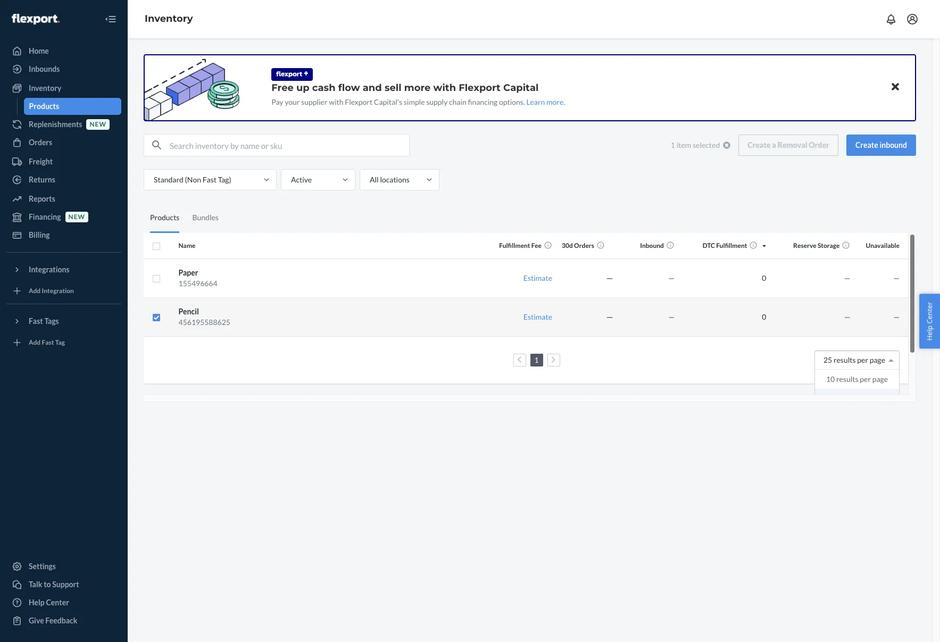 Task type: locate. For each thing, give the bounding box(es) containing it.
create inbound button
[[847, 135, 917, 156]]

add fast tag
[[29, 339, 65, 347]]

per up 10 results per page
[[858, 355, 869, 364]]

orders right 30d
[[574, 242, 595, 250]]

returns
[[29, 175, 55, 184]]

0 horizontal spatial center
[[46, 598, 69, 607]]

estimate
[[524, 273, 553, 282], [524, 312, 553, 321]]

per
[[858, 355, 869, 364], [861, 375, 872, 384], [861, 394, 872, 403]]

0 vertical spatial estimate
[[524, 273, 553, 282]]

1 right chevron left image
[[535, 355, 539, 364]]

close image
[[892, 81, 900, 93]]

more up simple
[[404, 82, 431, 94]]

fulfillment right dtc
[[717, 242, 748, 250]]

0 horizontal spatial new
[[68, 213, 85, 221]]

― for 456195588625
[[606, 312, 614, 321]]

1 vertical spatial new
[[68, 213, 85, 221]]

freight link
[[6, 153, 121, 170]]

1 horizontal spatial inventory
[[145, 13, 193, 25]]

results right 10
[[837, 375, 859, 384]]

returns link
[[6, 171, 121, 188]]

page
[[870, 355, 886, 364], [873, 375, 889, 384], [873, 394, 889, 403]]

inbounds
[[29, 64, 60, 73]]

replenishments
[[29, 120, 82, 129]]

―
[[606, 273, 614, 282], [606, 312, 614, 321]]

add left integration
[[29, 287, 41, 295]]

results inside 10 results per page option
[[837, 375, 859, 384]]

inventory link
[[145, 13, 193, 25], [6, 80, 121, 97]]

1 vertical spatial 1
[[535, 355, 539, 364]]

0 vertical spatial 0
[[763, 273, 767, 282]]

1 horizontal spatial center
[[926, 302, 935, 324]]

1 vertical spatial 0
[[763, 312, 767, 321]]

0 vertical spatial with
[[434, 82, 456, 94]]

0 vertical spatial page
[[870, 355, 886, 364]]

25 results per page inside 'list box'
[[827, 394, 889, 403]]

home link
[[6, 43, 121, 60]]

inventory
[[145, 13, 193, 25], [29, 84, 61, 93]]

0 vertical spatial center
[[926, 302, 935, 324]]

close navigation image
[[104, 13, 117, 26]]

home
[[29, 46, 49, 55]]

page right 10
[[873, 375, 889, 384]]

1 vertical spatial results
[[837, 375, 859, 384]]

talk to support
[[29, 580, 79, 589]]

2 fulfillment from the left
[[717, 242, 748, 250]]

0 vertical spatial inventory
[[145, 13, 193, 25]]

1 vertical spatial help center
[[29, 598, 69, 607]]

1 vertical spatial products
[[150, 213, 180, 222]]

new for replenishments
[[90, 121, 106, 129]]

locations
[[380, 175, 410, 184]]

add integration
[[29, 287, 74, 295]]

1 vertical spatial 25 results per page
[[827, 394, 889, 403]]

more right learn
[[547, 97, 564, 106]]

1 vertical spatial per
[[861, 375, 872, 384]]

integrations button
[[6, 261, 121, 278]]

0 for 155496664
[[763, 273, 767, 282]]

chevron right image
[[552, 356, 556, 364]]

inbounds link
[[6, 61, 121, 78]]

flexport down flow
[[345, 97, 373, 106]]

1 vertical spatial more
[[547, 97, 564, 106]]

0 vertical spatial 25 results per page
[[824, 355, 886, 364]]

estimate for 155496664
[[524, 273, 553, 282]]

25 results per page option
[[824, 355, 886, 364], [816, 389, 900, 408]]

per for bottom 25 results per page option
[[861, 394, 872, 403]]

0 vertical spatial orders
[[29, 138, 52, 147]]

1 vertical spatial fast
[[29, 317, 43, 326]]

products link
[[24, 98, 121, 115]]

help center
[[926, 302, 935, 341], [29, 598, 69, 607]]

0 vertical spatial 1
[[671, 141, 676, 150]]

0 horizontal spatial help
[[29, 598, 45, 607]]

settings link
[[6, 558, 121, 576]]

2 vertical spatial page
[[873, 394, 889, 403]]

1
[[671, 141, 676, 150], [535, 355, 539, 364]]

2 estimate from the top
[[524, 312, 553, 321]]

0 horizontal spatial with
[[329, 97, 344, 106]]

0 vertical spatial 25
[[824, 355, 833, 364]]

1 horizontal spatial help
[[926, 326, 935, 341]]

square image
[[152, 242, 161, 251]]

1 vertical spatial inventory link
[[6, 80, 121, 97]]

0 vertical spatial ―
[[606, 273, 614, 282]]

estimate link for 456195588625
[[524, 312, 553, 321]]

― for 155496664
[[606, 273, 614, 282]]

billing link
[[6, 227, 121, 244]]

estimate up 1 link
[[524, 312, 553, 321]]

results up 10 results per page
[[834, 355, 856, 364]]

products up replenishments
[[29, 102, 59, 111]]

estimate link up 1 link
[[524, 312, 553, 321]]

flexport up "financing"
[[459, 82, 501, 94]]

open account menu image
[[907, 13, 919, 26]]

cash
[[312, 82, 336, 94]]

25 results per page up 10 results per page
[[824, 355, 886, 364]]

fast tags
[[29, 317, 59, 326]]

25 results per page down 10 results per page option
[[827, 394, 889, 403]]

sell
[[385, 82, 402, 94]]

financing
[[468, 97, 498, 106]]

help inside button
[[926, 326, 935, 341]]

add integration link
[[6, 283, 121, 300]]

page down 10 results per page option
[[873, 394, 889, 403]]

with
[[434, 82, 456, 94], [329, 97, 344, 106]]

1 add from the top
[[29, 287, 41, 295]]

to
[[44, 580, 51, 589]]

0 for 456195588625
[[763, 312, 767, 321]]

1 vertical spatial with
[[329, 97, 344, 106]]

new
[[90, 121, 106, 129], [68, 213, 85, 221]]

0 horizontal spatial inventory link
[[6, 80, 121, 97]]

1 ― from the top
[[606, 273, 614, 282]]

standard (non fast tag)
[[154, 175, 231, 184]]

orders up freight
[[29, 138, 52, 147]]

1 estimate link from the top
[[524, 273, 553, 282]]

25 down 10
[[827, 394, 835, 403]]

1 vertical spatial ―
[[606, 312, 614, 321]]

1 vertical spatial 25
[[827, 394, 835, 403]]

25 up 10
[[824, 355, 833, 364]]

1 vertical spatial add
[[29, 339, 41, 347]]

1 fulfillment from the left
[[500, 242, 531, 250]]

—
[[669, 273, 675, 282], [845, 273, 851, 282], [894, 273, 900, 282], [669, 312, 675, 321], [845, 312, 851, 321], [894, 312, 900, 321]]

new down "products" link
[[90, 121, 106, 129]]

bundles
[[192, 213, 219, 222]]

create inbound
[[856, 141, 908, 150]]

create
[[856, 141, 879, 150]]

with up supply
[[434, 82, 456, 94]]

reports link
[[6, 191, 121, 208]]

item
[[677, 141, 692, 150]]

estimate link for 155496664
[[524, 273, 553, 282]]

1 left item
[[671, 141, 676, 150]]

products up square image
[[150, 213, 180, 222]]

30d orders
[[562, 242, 595, 250]]

0 horizontal spatial fulfillment
[[500, 242, 531, 250]]

fast
[[203, 175, 217, 184], [29, 317, 43, 326], [42, 339, 54, 347]]

1 link
[[533, 355, 541, 364]]

1 vertical spatial help
[[29, 598, 45, 607]]

page up 10 results per page
[[870, 355, 886, 364]]

0 vertical spatial per
[[858, 355, 869, 364]]

1 horizontal spatial flexport
[[459, 82, 501, 94]]

per for 10 results per page option
[[861, 375, 872, 384]]

give feedback button
[[6, 613, 121, 630]]

0 horizontal spatial products
[[29, 102, 59, 111]]

orders
[[29, 138, 52, 147], [574, 242, 595, 250]]

fast left tags
[[29, 317, 43, 326]]

with down cash at the top left of page
[[329, 97, 344, 106]]

0 vertical spatial inventory link
[[145, 13, 193, 25]]

learn
[[527, 97, 545, 106]]

25 results per page option up 10 results per page
[[824, 355, 886, 364]]

chevron left image
[[518, 356, 522, 364]]

add
[[29, 287, 41, 295], [29, 339, 41, 347]]

None field
[[846, 351, 856, 369]]

25 results per page
[[824, 355, 886, 364], [827, 394, 889, 403]]

0 vertical spatial estimate link
[[524, 273, 553, 282]]

1 vertical spatial estimate
[[524, 312, 553, 321]]

1 horizontal spatial 1
[[671, 141, 676, 150]]

0 vertical spatial help
[[926, 326, 935, 341]]

2 0 from the top
[[763, 312, 767, 321]]

2 vertical spatial per
[[861, 394, 872, 403]]

results down 10 results per page option
[[837, 394, 859, 403]]

0 horizontal spatial flexport
[[345, 97, 373, 106]]

2 add from the top
[[29, 339, 41, 347]]

0 vertical spatial more
[[404, 82, 431, 94]]

pencil
[[179, 307, 199, 316]]

0 horizontal spatial 1
[[535, 355, 539, 364]]

results
[[834, 355, 856, 364], [837, 375, 859, 384], [837, 394, 859, 403]]

2 ― from the top
[[606, 312, 614, 321]]

center
[[926, 302, 935, 324], [46, 598, 69, 607]]

per right 10
[[861, 375, 872, 384]]

fast tags button
[[6, 313, 121, 330]]

155496664
[[179, 279, 218, 288]]

2 estimate link from the top
[[524, 312, 553, 321]]

more
[[404, 82, 431, 94], [547, 97, 564, 106]]

add down fast tags
[[29, 339, 41, 347]]

talk
[[29, 580, 42, 589]]

estimate down fee
[[524, 273, 553, 282]]

capital's
[[374, 97, 403, 106]]

fast left tag)
[[203, 175, 217, 184]]

estimate link down fee
[[524, 273, 553, 282]]

1 horizontal spatial help center
[[926, 302, 935, 341]]

1 horizontal spatial with
[[434, 82, 456, 94]]

fulfillment left fee
[[500, 242, 531, 250]]

1 vertical spatial estimate link
[[524, 312, 553, 321]]

learn more link
[[527, 97, 564, 106]]

2 vertical spatial fast
[[42, 339, 54, 347]]

1 horizontal spatial fulfillment
[[717, 242, 748, 250]]

1 horizontal spatial orders
[[574, 242, 595, 250]]

fee
[[532, 242, 542, 250]]

10 results per page
[[827, 375, 889, 384]]

per down 10 results per page option
[[861, 394, 872, 403]]

0 vertical spatial results
[[834, 355, 856, 364]]

your
[[285, 97, 300, 106]]

1 horizontal spatial new
[[90, 121, 106, 129]]

1 vertical spatial page
[[873, 375, 889, 384]]

0 vertical spatial add
[[29, 287, 41, 295]]

feedback
[[45, 617, 77, 626]]

1 vertical spatial flexport
[[345, 97, 373, 106]]

1 vertical spatial orders
[[574, 242, 595, 250]]

1 vertical spatial inventory
[[29, 84, 61, 93]]

flexport
[[459, 82, 501, 94], [345, 97, 373, 106]]

0 vertical spatial help center
[[926, 302, 935, 341]]

center inside button
[[926, 302, 935, 324]]

1 0 from the top
[[763, 273, 767, 282]]

25 results per page option down 10 results per page
[[816, 389, 900, 408]]

0 vertical spatial flexport
[[459, 82, 501, 94]]

0 vertical spatial new
[[90, 121, 106, 129]]

estimate link
[[524, 273, 553, 282], [524, 312, 553, 321]]

integration
[[42, 287, 74, 295]]

give feedback
[[29, 617, 77, 626]]

fast left tag
[[42, 339, 54, 347]]

new down the reports link
[[68, 213, 85, 221]]

0 horizontal spatial inventory
[[29, 84, 61, 93]]

1 estimate from the top
[[524, 273, 553, 282]]

list box
[[816, 370, 900, 446]]

0
[[763, 273, 767, 282], [763, 312, 767, 321]]



Task type: describe. For each thing, give the bounding box(es) containing it.
settings
[[29, 562, 56, 571]]

1 for 1 item selected
[[671, 141, 676, 150]]

1 vertical spatial center
[[46, 598, 69, 607]]

tags
[[44, 317, 59, 326]]

fast inside dropdown button
[[29, 317, 43, 326]]

1 horizontal spatial more
[[547, 97, 564, 106]]

supplier
[[301, 97, 328, 106]]

inbound
[[880, 141, 908, 150]]

per for topmost 25 results per page option
[[858, 355, 869, 364]]

dtc
[[703, 242, 715, 250]]

capital
[[504, 82, 539, 94]]

support
[[52, 580, 79, 589]]

times circle image
[[724, 141, 731, 149]]

up
[[297, 82, 310, 94]]

free
[[272, 82, 294, 94]]

1 item selected
[[671, 141, 720, 150]]

add fast tag link
[[6, 334, 121, 351]]

open notifications image
[[885, 13, 898, 26]]

square image
[[152, 275, 161, 283]]

all locations
[[370, 175, 410, 184]]

estimate for 456195588625
[[524, 312, 553, 321]]

0 vertical spatial products
[[29, 102, 59, 111]]

help center button
[[920, 294, 941, 349]]

fulfillment fee
[[500, 242, 542, 250]]

0 horizontal spatial help center
[[29, 598, 69, 607]]

0 vertical spatial 25 results per page option
[[824, 355, 886, 364]]

storage
[[818, 242, 840, 250]]

10
[[827, 375, 835, 384]]

supply
[[427, 97, 448, 106]]

give
[[29, 617, 44, 626]]

30d
[[562, 242, 573, 250]]

flow
[[338, 82, 360, 94]]

0 horizontal spatial orders
[[29, 138, 52, 147]]

Search inventory by name or sku text field
[[170, 135, 409, 156]]

simple
[[404, 97, 425, 106]]

chain
[[449, 97, 467, 106]]

tag
[[55, 339, 65, 347]]

talk to support button
[[6, 577, 121, 594]]

billing
[[29, 231, 50, 240]]

.
[[564, 97, 566, 106]]

name
[[179, 242, 196, 250]]

new for financing
[[68, 213, 85, 221]]

pencil 456195588625
[[179, 307, 231, 327]]

active
[[291, 175, 312, 184]]

tag)
[[218, 175, 231, 184]]

paper 155496664
[[179, 268, 218, 288]]

0 vertical spatial fast
[[203, 175, 217, 184]]

10 results per page option
[[816, 370, 900, 389]]

2 vertical spatial results
[[837, 394, 859, 403]]

help center inside button
[[926, 302, 935, 341]]

1 for 1
[[535, 355, 539, 364]]

add for add fast tag
[[29, 339, 41, 347]]

paper
[[179, 268, 198, 277]]

freight
[[29, 157, 53, 166]]

reports
[[29, 194, 55, 203]]

pay
[[272, 97, 283, 106]]

flexport logo image
[[12, 14, 60, 24]]

and
[[363, 82, 382, 94]]

financing
[[29, 212, 61, 221]]

add for add integration
[[29, 287, 41, 295]]

orders link
[[6, 134, 121, 151]]

reserve
[[794, 242, 817, 250]]

integrations
[[29, 265, 70, 274]]

1 horizontal spatial inventory link
[[145, 13, 193, 25]]

(non
[[185, 175, 201, 184]]

options.
[[499, 97, 525, 106]]

all
[[370, 175, 379, 184]]

check square image
[[152, 314, 161, 322]]

selected
[[693, 141, 720, 150]]

456195588625
[[179, 318, 231, 327]]

unavailable
[[866, 242, 900, 250]]

1 horizontal spatial products
[[150, 213, 180, 222]]

help center link
[[6, 595, 121, 612]]

inbound
[[641, 242, 664, 250]]

dtc fulfillment
[[703, 242, 748, 250]]

1 vertical spatial 25 results per page option
[[816, 389, 900, 408]]

0 horizontal spatial more
[[404, 82, 431, 94]]

standard
[[154, 175, 184, 184]]

page inside 10 results per page option
[[873, 375, 889, 384]]

list box containing 10 results per page
[[816, 370, 900, 446]]

reserve storage
[[794, 242, 840, 250]]

free up cash flow and sell more with flexport capital pay your supplier with flexport capital's simple supply chain financing options. learn more .
[[272, 82, 566, 106]]



Task type: vqa. For each thing, say whether or not it's contained in the screenshot.
bottom inventory
yes



